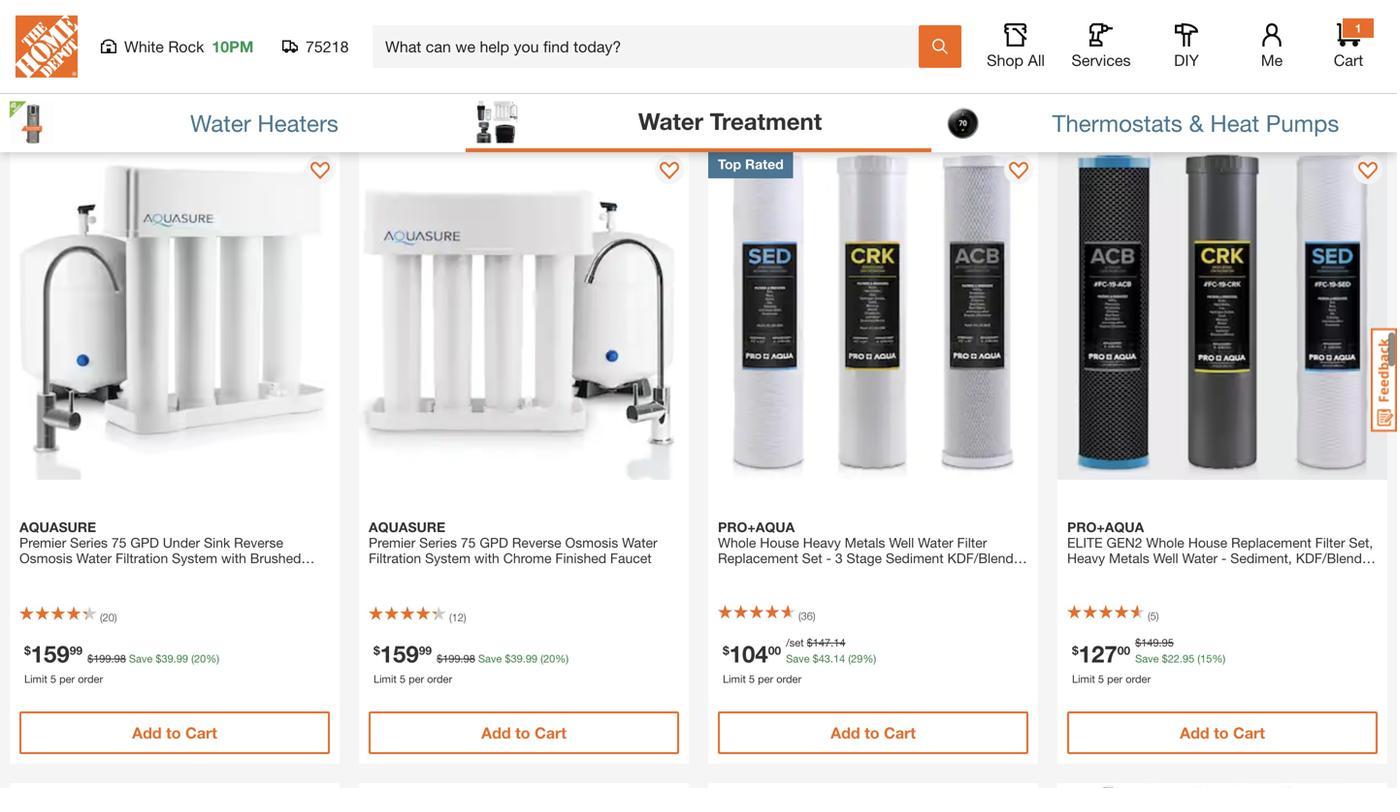 Task type: vqa. For each thing, say whether or not it's contained in the screenshot.


Task type: describe. For each thing, give the bounding box(es) containing it.
&
[[1189, 109, 1204, 137]]

water heaters
[[190, 109, 339, 137]]

147
[[813, 637, 831, 650]]

services
[[1072, 51, 1131, 69]]

add to cart down '19'
[[481, 91, 567, 109]]

$ 159 99 $ 199 . 98 save $ 39 . 99 ( 20 %) limit 5 per order for with
[[374, 641, 569, 686]]

$ 812
[[374, 7, 419, 34]]

top
[[718, 156, 742, 172]]

812
[[380, 7, 419, 34]]

save $ 187 . 99 ( 19 %) limit 5 per order
[[374, 19, 533, 52]]

whole house salt-free water softener conditioner with 3-stage heavy metal odor filtration system, high flow 10.31 gpm image
[[708, 784, 1038, 789]]

%) inside $ 104 00 /set $ 147 . 14 save $ 43 . 14 ( 29 %) limit 5 per order
[[863, 653, 877, 666]]

infused
[[1116, 566, 1161, 582]]

( inside $ 104 00 /set $ 147 . 14 save $ 43 . 14 ( 29 %) limit 5 per order
[[848, 653, 851, 666]]

shop all
[[987, 51, 1045, 69]]

) up 147
[[813, 610, 816, 623]]

services button
[[1070, 23, 1133, 70]]

) for elite gen2 whole house replacement filter set, heavy metals well water - sediment, kdf/blend, carbon infused cartridges
[[1157, 610, 1159, 623]]

me button
[[1241, 23, 1303, 70]]

cart 1
[[1334, 21, 1364, 69]]

house inside pro+aqua whole house heavy metals well water filter replacement set - 3 stage sediment kdf/blend carbon block 20 in. 5 microns
[[760, 535, 799, 551]]

5 inside $ 104 00 /set $ 147 . 14 save $ 43 . 14 ( 29 %) limit 5 per order
[[749, 674, 755, 686]]

( 36 )
[[799, 610, 816, 623]]

cart up whole house well water filter system and water softener bundle for iron, sulfur odor, sediment, hardness removal image
[[535, 724, 567, 743]]

cart down the 1
[[1334, 51, 1364, 69]]

cartridges
[[1165, 566, 1228, 582]]

heavy inside pro+aqua elite gen2 whole house replacement filter set, heavy metals well water - sediment, kdf/blend, carbon infused cartridges
[[1068, 551, 1106, 567]]

set,
[[1349, 535, 1374, 551]]

kdf/blend
[[948, 551, 1014, 567]]

pro+aqua for elite
[[1068, 520, 1144, 536]]

well inside pro+aqua elite gen2 whole house replacement filter set, heavy metals well water - sediment, kdf/blend, carbon infused cartridges
[[1154, 551, 1179, 567]]

premier for filtration
[[369, 535, 416, 551]]

carbon for heavy
[[1068, 566, 1113, 582]]

metals inside pro+aqua whole house heavy metals well water filter replacement set - 3 stage sediment kdf/blend carbon block 20 in. 5 microns
[[845, 535, 885, 551]]

per inside save $ 187 . 99 ( 19 %) limit 5 per order
[[409, 40, 424, 52]]

gpd for with
[[480, 535, 508, 551]]

add down '19'
[[481, 91, 511, 109]]

treatment
[[710, 107, 822, 135]]

faucet inside aquasure premier series 75 gpd under sink reverse osmosis water filtration system with brushed nickel faucet
[[61, 566, 102, 582]]

gpd for filtration
[[130, 535, 159, 551]]

43
[[819, 653, 831, 666]]

( inside save $ 187 . 99 ( 19 %) limit 5 per order
[[505, 19, 508, 32]]

75218
[[306, 37, 349, 56]]

199 for system
[[443, 653, 461, 666]]

shop all button
[[985, 23, 1047, 70]]

heaters
[[258, 109, 339, 137]]

water treatment
[[638, 107, 822, 135]]

3
[[835, 551, 843, 567]]

98 inside $ 849 98
[[70, 11, 83, 24]]

0 vertical spatial 14
[[834, 637, 846, 650]]

nickel
[[19, 566, 57, 582]]

$ 849 98
[[24, 7, 83, 34]]

$ 159 99 $ 199 . 98 save $ 39 . 99 ( 20 %) limit 5 per order for filtration
[[24, 641, 219, 686]]

filtration inside aquasure premier series 75 gpd under sink reverse osmosis water filtration system with brushed nickel faucet
[[116, 551, 168, 567]]

brushed
[[250, 551, 301, 567]]

12
[[452, 612, 464, 625]]

00 for 104
[[768, 644, 781, 658]]

osmosis inside aquasure premier series 75 gpd reverse osmosis water filtration system with chrome finished faucet
[[565, 535, 618, 551]]

save for aquasure premier series 75 gpd under sink reverse osmosis water filtration system with brushed nickel faucet
[[129, 653, 153, 666]]

. inside save $ 187 . 99 ( 19 %) limit 5 per order
[[487, 19, 490, 32]]

filter inside pro+aqua whole house heavy metals well water filter replacement set - 3 stage sediment kdf/blend carbon block 20 in. 5 microns
[[957, 535, 987, 551]]

149
[[1141, 637, 1159, 650]]

with inside aquasure premier series 75 gpd under sink reverse osmosis water filtration system with brushed nickel faucet
[[221, 551, 246, 567]]

to up whole house salt-free water softener conditioner with 3-stage heavy metal odor filtration system, high flow 10.31 gpm image
[[865, 724, 880, 743]]

water inside aquasure premier series 75 gpd reverse osmosis water filtration system with chrome finished faucet
[[622, 535, 658, 551]]

metals inside pro+aqua elite gen2 whole house replacement filter set, heavy metals well water - sediment, kdf/blend, carbon infused cartridges
[[1109, 551, 1150, 567]]

set
[[802, 551, 823, 567]]

faucet inside aquasure premier series 75 gpd reverse osmosis water filtration system with chrome finished faucet
[[610, 551, 652, 567]]

5 inside save $ 187 . 99 ( 19 %) limit 5 per order
[[400, 40, 406, 52]]

aquasure premier series 75 gpd under sink reverse osmosis water filtration system with brushed nickel faucet
[[19, 520, 301, 582]]

water inside aquasure premier series 75 gpd under sink reverse osmosis water filtration system with brushed nickel faucet
[[76, 551, 112, 567]]

filtration inside aquasure premier series 75 gpd reverse osmosis water filtration system with chrome finished faucet
[[369, 551, 421, 567]]

22
[[1168, 653, 1180, 666]]

to up 80,000 grain whole house high demand premium grade with digital valve heavy-duty water softener system 1 in. ports image
[[166, 724, 181, 743]]

( 5 )
[[1148, 610, 1159, 623]]

add right treatment
[[831, 91, 860, 109]]

premier for osmosis
[[19, 535, 66, 551]]

add up elite whole house water filter 3-stage well water filtration system with gauges, pr button 1 in. ports filter set image
[[1180, 724, 1210, 743]]

replacement inside pro+aqua whole house heavy metals well water filter replacement set - 3 stage sediment kdf/blend carbon block 20 in. 5 microns
[[718, 551, 798, 567]]

thermostats
[[1053, 109, 1183, 137]]

5 inside $ 127 00 $ 149 . 95 save $ 22 . 95 ( 15 %) limit 5 per order
[[1098, 674, 1104, 686]]

save for pro+aqua elite gen2 whole house replacement filter set, heavy metals well water - sediment, kdf/blend, carbon infused cartridges
[[1136, 653, 1159, 666]]

to left 'thermostats & heat pumps' icon
[[865, 91, 880, 109]]

water heaters image
[[10, 101, 53, 145]]

rock
[[168, 37, 204, 56]]

display image for aquasure premier series 75 gpd reverse osmosis water filtration system with chrome finished faucet
[[660, 162, 679, 181]]

( inside $ 127 00 $ 149 . 95 save $ 22 . 95 ( 15 %) limit 5 per order
[[1198, 653, 1201, 666]]

159 for aquasure premier series 75 gpd reverse osmosis water filtration system with chrome finished faucet
[[380, 641, 419, 668]]

sediment,
[[1231, 551, 1292, 567]]

limit inside $ 104 00 /set $ 147 . 14 save $ 43 . 14 ( 29 %) limit 5 per order
[[723, 674, 746, 686]]

per inside $ 127 00 $ 149 . 95 save $ 22 . 95 ( 15 %) limit 5 per order
[[1107, 674, 1123, 686]]

reverse inside aquasure premier series 75 gpd under sink reverse osmosis water filtration system with brushed nickel faucet
[[234, 535, 283, 551]]

pro+aqua elite gen2 whole house replacement filter set, heavy metals well water - sediment, kdf/blend, carbon infused cartridges
[[1068, 520, 1374, 582]]

849
[[31, 7, 70, 34]]

80,000 grain whole house high demand premium grade with digital valve heavy-duty water softener system 1 in. ports image
[[10, 784, 340, 789]]

system inside aquasure premier series 75 gpd under sink reverse osmosis water filtration system with brushed nickel faucet
[[172, 551, 217, 567]]

heat
[[1211, 109, 1260, 137]]

limit inside $ 127 00 $ 149 . 95 save $ 22 . 95 ( 15 %) limit 5 per order
[[1072, 674, 1096, 686]]

pro+aqua for whole
[[718, 520, 795, 536]]

white
[[124, 37, 164, 56]]

29
[[851, 653, 863, 666]]

add down white
[[132, 91, 162, 109]]

10pm
[[212, 37, 254, 56]]

39 for system
[[162, 653, 173, 666]]

What can we help you find today? search field
[[385, 26, 918, 67]]

36
[[801, 610, 813, 623]]

cart left 'thermostats & heat pumps' icon
[[884, 91, 916, 109]]

cart down white rock 10pm
[[185, 91, 217, 109]]

1
[[1355, 21, 1362, 35]]

finished
[[555, 551, 607, 567]]

( 12 )
[[449, 612, 466, 625]]

00 for 127
[[1118, 644, 1131, 658]]

water treatment image
[[476, 99, 519, 143]]

water inside pro+aqua whole house heavy metals well water filter replacement set - 3 stage sediment kdf/blend carbon block 20 in. 5 microns
[[918, 535, 954, 551]]

save inside $ 104 00 /set $ 147 . 14 save $ 43 . 14 ( 29 %) limit 5 per order
[[786, 653, 810, 666]]

to up elite whole house water filter 3-stage well water filtration system with gauges, pr button 1 in. ports filter set image
[[1214, 724, 1229, 743]]

( 20 )
[[100, 612, 117, 625]]

104
[[729, 641, 768, 668]]

block
[[767, 566, 801, 582]]

kdf/blend,
[[1296, 551, 1366, 567]]

white rock 10pm
[[124, 37, 254, 56]]

39 for chrome
[[511, 653, 523, 666]]

well inside pro+aqua whole house heavy metals well water filter replacement set - 3 stage sediment kdf/blend carbon block 20 in. 5 microns
[[889, 535, 914, 551]]



Task type: locate. For each thing, give the bounding box(es) containing it.
1 horizontal spatial carbon
[[1068, 566, 1113, 582]]

1 horizontal spatial pro+aqua
[[1068, 520, 1144, 536]]

- left "sediment,"
[[1222, 551, 1227, 567]]

1 horizontal spatial whole
[[1147, 535, 1185, 551]]

2 00 from the left
[[1118, 644, 1131, 658]]

- left the 3 at right
[[826, 551, 832, 567]]

20 inside pro+aqua whole house heavy metals well water filter replacement set - 3 stage sediment kdf/blend carbon block 20 in. 5 microns
[[805, 566, 820, 582]]

water right nickel
[[76, 551, 112, 567]]

1 horizontal spatial 159
[[380, 641, 419, 668]]

1 horizontal spatial system
[[425, 551, 471, 567]]

199 down ( 20 ) in the left bottom of the page
[[93, 653, 111, 666]]

1 vertical spatial 95
[[1183, 653, 1195, 666]]

whole inside pro+aqua whole house heavy metals well water filter replacement set - 3 stage sediment kdf/blend carbon block 20 in. 5 microns
[[718, 535, 756, 551]]

with left brushed
[[221, 551, 246, 567]]

to
[[166, 91, 181, 109], [515, 91, 530, 109], [865, 91, 880, 109], [1214, 91, 1229, 109], [166, 724, 181, 743], [515, 724, 530, 743], [865, 724, 880, 743], [1214, 724, 1229, 743]]

house up cartridges
[[1189, 535, 1228, 551]]

add down diy
[[1180, 91, 1210, 109]]

whole house well water filter system and water softener bundle for iron, sulfur odor, sediment, hardness removal image
[[359, 784, 689, 789]]

filtration
[[116, 551, 168, 567], [369, 551, 421, 567]]

limit 5 per order up services
[[1072, 25, 1151, 38]]

0 horizontal spatial 159
[[31, 641, 70, 668]]

well right gen2
[[1154, 551, 1179, 567]]

98 for aquasure premier series 75 gpd reverse osmosis water filtration system with chrome finished faucet
[[464, 653, 475, 666]]

0 horizontal spatial filtration
[[116, 551, 168, 567]]

0 horizontal spatial metals
[[845, 535, 885, 551]]

limit 5 per order down $ 849 98
[[24, 40, 103, 52]]

%) inside save $ 187 . 99 ( 19 %) limit 5 per order
[[520, 19, 533, 32]]

1 horizontal spatial -
[[1222, 551, 1227, 567]]

to down '19'
[[515, 91, 530, 109]]

%) inside $ 127 00 $ 149 . 95 save $ 22 . 95 ( 15 %) limit 5 per order
[[1212, 653, 1226, 666]]

0 horizontal spatial system
[[172, 551, 217, 567]]

%) for aquasure premier series 75 gpd under sink reverse osmosis water filtration system with brushed nickel faucet
[[206, 653, 219, 666]]

0 horizontal spatial premier
[[19, 535, 66, 551]]

aquasure for filtration
[[369, 520, 446, 536]]

with left chrome
[[474, 551, 500, 567]]

75 for filtration
[[111, 535, 127, 551]]

75 for with
[[461, 535, 476, 551]]

1 filter from the left
[[957, 535, 987, 551]]

1 horizontal spatial 199
[[443, 653, 461, 666]]

whole
[[718, 535, 756, 551], [1147, 535, 1185, 551]]

%) for pro+aqua elite gen2 whole house replacement filter set, heavy metals well water - sediment, kdf/blend, carbon infused cartridges
[[1212, 653, 1226, 666]]

water inside button
[[638, 107, 704, 135]]

pumps
[[1266, 109, 1340, 137]]

95 up "22"
[[1162, 637, 1174, 650]]

0 horizontal spatial 95
[[1162, 637, 1174, 650]]

add up 80,000 grain whole house high demand premium grade with digital valve heavy-duty water softener system 1 in. ports image
[[132, 724, 162, 743]]

1 horizontal spatial 75
[[461, 535, 476, 551]]

save for aquasure premier series 75 gpd reverse osmosis water filtration system with chrome finished faucet
[[478, 653, 502, 666]]

98 for aquasure premier series 75 gpd under sink reverse osmosis water filtration system with brushed nickel faucet
[[114, 653, 126, 666]]

0 horizontal spatial carbon
[[718, 566, 763, 582]]

5 inside pro+aqua whole house heavy metals well water filter replacement set - 3 stage sediment kdf/blend carbon block 20 in. 5 microns
[[842, 566, 850, 582]]

water down the what can we help you find today? "search field"
[[638, 107, 704, 135]]

thermostats & heat pumps image
[[941, 101, 985, 145]]

1 75 from the left
[[111, 535, 127, 551]]

2 house from the left
[[1189, 535, 1228, 551]]

add to cart up 80,000 grain whole house high demand premium grade with digital valve heavy-duty water softener system 1 in. ports image
[[132, 724, 217, 743]]

159
[[31, 641, 70, 668], [380, 641, 419, 668]]

aquasure premier series 75 gpd reverse osmosis water filtration system with chrome finished faucet
[[369, 520, 658, 567]]

) for premier series 75 gpd reverse osmosis water filtration system with chrome finished faucet
[[464, 612, 466, 625]]

replacement inside pro+aqua elite gen2 whole house replacement filter set, heavy metals well water - sediment, kdf/blend, carbon infused cartridges
[[1232, 535, 1312, 551]]

per
[[758, 25, 774, 38], [1107, 25, 1123, 38], [59, 40, 75, 52], [409, 40, 424, 52], [59, 674, 75, 686], [409, 674, 424, 686], [758, 674, 774, 686], [1107, 674, 1123, 686]]

20
[[805, 566, 820, 582], [103, 612, 114, 625], [194, 653, 206, 666], [543, 653, 555, 666]]

- inside pro+aqua whole house heavy metals well water filter replacement set - 3 stage sediment kdf/blend carbon block 20 in. 5 microns
[[826, 551, 832, 567]]

save inside $ 127 00 $ 149 . 95 save $ 22 . 95 ( 15 %) limit 5 per order
[[1136, 653, 1159, 666]]

$ 127 00 $ 149 . 95 save $ 22 . 95 ( 15 %) limit 5 per order
[[1072, 637, 1226, 686]]

1 horizontal spatial 95
[[1183, 653, 1195, 666]]

2 39 from the left
[[511, 653, 523, 666]]

99 inside save $ 187 . 99 ( 19 %) limit 5 per order
[[490, 19, 502, 32]]

$ inside $ 812
[[374, 11, 380, 24]]

0 horizontal spatial osmosis
[[19, 551, 73, 567]]

75 left under
[[111, 535, 127, 551]]

heavy left gen2
[[1068, 551, 1106, 567]]

pro+aqua whole house heavy metals well water filter replacement set - 3 stage sediment kdf/blend carbon block 20 in. 5 microns
[[718, 520, 1014, 582]]

0 horizontal spatial 00
[[768, 644, 781, 658]]

0 horizontal spatial 39
[[162, 653, 173, 666]]

1 horizontal spatial filter
[[1316, 535, 1346, 551]]

replacement
[[1232, 535, 1312, 551], [718, 551, 798, 567]]

75 left chrome
[[461, 535, 476, 551]]

water inside pro+aqua elite gen2 whole house replacement filter set, heavy metals well water - sediment, kdf/blend, carbon infused cartridges
[[1182, 551, 1218, 567]]

1 horizontal spatial aquasure
[[369, 520, 446, 536]]

1 system from the left
[[172, 551, 217, 567]]

1 pro+aqua from the left
[[718, 520, 795, 536]]

metals right elite
[[1109, 551, 1150, 567]]

water treatment button
[[466, 94, 932, 152]]

order inside save $ 187 . 99 ( 19 %) limit 5 per order
[[427, 40, 452, 52]]

00 left 149
[[1118, 644, 1131, 658]]

pro+aqua up block
[[718, 520, 795, 536]]

1 filtration from the left
[[116, 551, 168, 567]]

1 series from the left
[[70, 535, 108, 551]]

2 filtration from the left
[[369, 551, 421, 567]]

0 horizontal spatial whole
[[718, 535, 756, 551]]

0 horizontal spatial pro+aqua
[[718, 520, 795, 536]]

metals right the 3 at right
[[845, 535, 885, 551]]

osmosis
[[565, 535, 618, 551], [19, 551, 73, 567]]

(
[[505, 19, 508, 32], [799, 610, 801, 623], [1148, 610, 1151, 623], [100, 612, 103, 625], [449, 612, 452, 625], [191, 653, 194, 666], [541, 653, 543, 666], [848, 653, 851, 666], [1198, 653, 1201, 666]]

$ inside save $ 187 . 99 ( 19 %) limit 5 per order
[[463, 19, 469, 32]]

heavy up the "in."
[[803, 535, 841, 551]]

carbon inside pro+aqua whole house heavy metals well water filter replacement set - 3 stage sediment kdf/blend carbon block 20 in. 5 microns
[[718, 566, 763, 582]]

premier inside aquasure premier series 75 gpd reverse osmosis water filtration system with chrome finished faucet
[[369, 535, 416, 551]]

1 reverse from the left
[[234, 535, 283, 551]]

in.
[[824, 566, 838, 582]]

2 carbon from the left
[[1068, 566, 1113, 582]]

replacement left set,
[[1232, 535, 1312, 551]]

2 filter from the left
[[1316, 535, 1346, 551]]

diy
[[1174, 51, 1199, 69]]

1 horizontal spatial display image
[[660, 162, 679, 181]]

well up microns
[[889, 535, 914, 551]]

1 horizontal spatial reverse
[[512, 535, 562, 551]]

water heaters button
[[0, 94, 466, 152]]

add to cart left 'thermostats & heat pumps' icon
[[831, 91, 916, 109]]

diy button
[[1156, 23, 1218, 70]]

rated
[[745, 156, 784, 172]]

aquasure inside aquasure premier series 75 gpd reverse osmosis water filtration system with chrome finished faucet
[[369, 520, 446, 536]]

thermostats & heat pumps button
[[932, 94, 1397, 152]]

metals
[[845, 535, 885, 551], [1109, 551, 1150, 567]]

carbon
[[718, 566, 763, 582], [1068, 566, 1113, 582]]

order inside $ 127 00 $ 149 . 95 save $ 22 . 95 ( 15 %) limit 5 per order
[[1126, 674, 1151, 686]]

gen2
[[1107, 535, 1143, 551]]

carbon left block
[[718, 566, 763, 582]]

pro+aqua inside pro+aqua elite gen2 whole house replacement filter set, heavy metals well water - sediment, kdf/blend, carbon infused cartridges
[[1068, 520, 1144, 536]]

water right stage at the right bottom
[[918, 535, 954, 551]]

per inside $ 104 00 /set $ 147 . 14 save $ 43 . 14 ( 29 %) limit 5 per order
[[758, 674, 774, 686]]

2 whole from the left
[[1147, 535, 1185, 551]]

1 vertical spatial 14
[[834, 653, 846, 666]]

add to cart down diy
[[1180, 91, 1265, 109]]

$ inside $ 849 98
[[24, 11, 31, 24]]

- inside pro+aqua elite gen2 whole house replacement filter set, heavy metals well water - sediment, kdf/blend, carbon infused cartridges
[[1222, 551, 1227, 567]]

cart up elite whole house water filter 3-stage well water filtration system with gauges, pr button 1 in. ports filter set image
[[1233, 724, 1265, 743]]

1 159 from the left
[[31, 641, 70, 668]]

0 horizontal spatial reverse
[[234, 535, 283, 551]]

187
[[469, 19, 487, 32]]

add to cart up whole house well water filter system and water softener bundle for iron, sulfur odor, sediment, hardness removal image
[[481, 724, 567, 743]]

1 00 from the left
[[768, 644, 781, 658]]

2 gpd from the left
[[480, 535, 508, 551]]

water down 10pm
[[190, 109, 251, 137]]

sediment
[[886, 551, 944, 567]]

1 - from the left
[[826, 551, 832, 567]]

2 horizontal spatial limit 5 per order
[[1072, 25, 1151, 38]]

0 horizontal spatial -
[[826, 551, 832, 567]]

1 aquasure from the left
[[19, 520, 96, 536]]

limit inside save $ 187 . 99 ( 19 %) limit 5 per order
[[374, 40, 397, 52]]

the home depot logo image
[[16, 16, 78, 78]]

0 horizontal spatial aquasure
[[19, 520, 96, 536]]

filter right the sediment
[[957, 535, 987, 551]]

1 horizontal spatial replacement
[[1232, 535, 1312, 551]]

carbon for replacement
[[718, 566, 763, 582]]

display image for aquasure premier series 75 gpd under sink reverse osmosis water filtration system with brushed nickel faucet
[[311, 162, 330, 181]]

) down aquasure premier series 75 gpd under sink reverse osmosis water filtration system with brushed nickel faucet
[[114, 612, 117, 625]]

series inside aquasure premier series 75 gpd under sink reverse osmosis water filtration system with brushed nickel faucet
[[70, 535, 108, 551]]

1 horizontal spatial filtration
[[369, 551, 421, 567]]

1 horizontal spatial heavy
[[1068, 551, 1106, 567]]

75 inside aquasure premier series 75 gpd under sink reverse osmosis water filtration system with brushed nickel faucet
[[111, 535, 127, 551]]

00 inside $ 127 00 $ 149 . 95 save $ 22 . 95 ( 15 %) limit 5 per order
[[1118, 644, 1131, 658]]

95 right "22"
[[1183, 653, 1195, 666]]

add to cart down the rock
[[132, 91, 217, 109]]

premier
[[19, 535, 66, 551], [369, 535, 416, 551]]

whole left the set
[[718, 535, 756, 551]]

water
[[638, 107, 704, 135], [190, 109, 251, 137], [622, 535, 658, 551], [918, 535, 954, 551], [76, 551, 112, 567], [1182, 551, 1218, 567]]

0 horizontal spatial $ 159 99 $ 199 . 98 save $ 39 . 99 ( 20 %) limit 5 per order
[[24, 641, 219, 686]]

2 with from the left
[[474, 551, 500, 567]]

00 left /set
[[768, 644, 781, 658]]

2 horizontal spatial 98
[[464, 653, 475, 666]]

sink
[[204, 535, 230, 551]]

1 house from the left
[[760, 535, 799, 551]]

series inside aquasure premier series 75 gpd reverse osmosis water filtration system with chrome finished faucet
[[419, 535, 457, 551]]

replacement left the set
[[718, 551, 798, 567]]

chrome
[[503, 551, 552, 567]]

1 horizontal spatial well
[[1154, 551, 1179, 567]]

) down aquasure premier series 75 gpd reverse osmosis water filtration system with chrome finished faucet at left bottom
[[464, 612, 466, 625]]

2 199 from the left
[[443, 653, 461, 666]]

2 reverse from the left
[[512, 535, 562, 551]]

75 inside aquasure premier series 75 gpd reverse osmosis water filtration system with chrome finished faucet
[[461, 535, 476, 551]]

house inside pro+aqua elite gen2 whole house replacement filter set, heavy metals well water - sediment, kdf/blend, carbon infused cartridges
[[1189, 535, 1228, 551]]

save
[[437, 19, 461, 32], [129, 653, 153, 666], [478, 653, 502, 666], [786, 653, 810, 666], [1136, 653, 1159, 666]]

3 display image from the left
[[1009, 162, 1029, 181]]

water right finished
[[622, 535, 658, 551]]

1 carbon from the left
[[718, 566, 763, 582]]

/set
[[786, 637, 804, 650]]

heavy inside pro+aqua whole house heavy metals well water filter replacement set - 3 stage sediment kdf/blend carbon block 20 in. 5 microns
[[803, 535, 841, 551]]

reverse
[[234, 535, 283, 551], [512, 535, 562, 551]]

series up "12"
[[419, 535, 457, 551]]

gpd inside aquasure premier series 75 gpd under sink reverse osmosis water filtration system with brushed nickel faucet
[[130, 535, 159, 551]]

add
[[132, 91, 162, 109], [481, 91, 511, 109], [831, 91, 860, 109], [1180, 91, 1210, 109], [132, 724, 162, 743], [481, 724, 511, 743], [831, 724, 860, 743], [1180, 724, 1210, 743]]

heavy
[[803, 535, 841, 551], [1068, 551, 1106, 567]]

system inside aquasure premier series 75 gpd reverse osmosis water filtration system with chrome finished faucet
[[425, 551, 471, 567]]

under
[[163, 535, 200, 551]]

0 horizontal spatial replacement
[[718, 551, 798, 567]]

0 vertical spatial 95
[[1162, 637, 1174, 650]]

cart up whole house salt-free water softener conditioner with 3-stage heavy metal odor filtration system, high flow 10.31 gpm image
[[884, 724, 916, 743]]

)
[[813, 610, 816, 623], [1157, 610, 1159, 623], [114, 612, 117, 625], [464, 612, 466, 625]]

limit
[[723, 25, 746, 38], [1072, 25, 1096, 38], [24, 40, 47, 52], [374, 40, 397, 52], [24, 674, 47, 686], [374, 674, 397, 686], [723, 674, 746, 686], [1072, 674, 1096, 686]]

75
[[111, 535, 127, 551], [461, 535, 476, 551]]

faucet right finished
[[610, 551, 652, 567]]

0 horizontal spatial heavy
[[803, 535, 841, 551]]

feedback link image
[[1371, 328, 1397, 433]]

1 horizontal spatial gpd
[[480, 535, 508, 551]]

0 horizontal spatial filter
[[957, 535, 987, 551]]

14 right 43
[[834, 653, 846, 666]]

1 horizontal spatial $ 159 99 $ 199 . 98 save $ 39 . 99 ( 20 %) limit 5 per order
[[374, 641, 569, 686]]

$ 159 99 $ 199 . 98 save $ 39 . 99 ( 20 %) limit 5 per order
[[24, 641, 219, 686], [374, 641, 569, 686]]

2 horizontal spatial display image
[[1009, 162, 1029, 181]]

system left brushed
[[172, 551, 217, 567]]

2 system from the left
[[425, 551, 471, 567]]

2 75 from the left
[[461, 535, 476, 551]]

cart right water treatment "icon"
[[535, 91, 567, 109]]

filter inside pro+aqua elite gen2 whole house replacement filter set, heavy metals well water - sediment, kdf/blend, carbon infused cartridges
[[1316, 535, 1346, 551]]

series for water
[[70, 535, 108, 551]]

199 down ( 12 )
[[443, 653, 461, 666]]

) up 149
[[1157, 610, 1159, 623]]

cart down me
[[1233, 91, 1265, 109]]

carbon inside pro+aqua elite gen2 whole house replacement filter set, heavy metals well water - sediment, kdf/blend, carbon infused cartridges
[[1068, 566, 1113, 582]]

00 inside $ 104 00 /set $ 147 . 14 save $ 43 . 14 ( 29 %) limit 5 per order
[[768, 644, 781, 658]]

add to cart up elite whole house water filter 3-stage well water filtration system with gauges, pr button 1 in. ports filter set image
[[1180, 724, 1265, 743]]

whole inside pro+aqua elite gen2 whole house replacement filter set, heavy metals well water - sediment, kdf/blend, carbon infused cartridges
[[1147, 535, 1185, 551]]

19
[[508, 19, 520, 32]]

to right &
[[1214, 91, 1229, 109]]

199 for water
[[93, 653, 111, 666]]

39
[[162, 653, 173, 666], [511, 653, 523, 666]]

thermostats & heat pumps
[[1053, 109, 1340, 137]]

osmosis inside aquasure premier series 75 gpd under sink reverse osmosis water filtration system with brushed nickel faucet
[[19, 551, 73, 567]]

1 horizontal spatial osmosis
[[565, 535, 618, 551]]

14 right 147
[[834, 637, 846, 650]]

$
[[24, 11, 31, 24], [374, 11, 380, 24], [463, 19, 469, 32], [807, 637, 813, 650], [1136, 637, 1141, 650], [24, 644, 31, 658], [374, 644, 380, 658], [723, 644, 729, 658], [1072, 644, 1079, 658], [87, 653, 93, 666], [156, 653, 162, 666], [437, 653, 443, 666], [505, 653, 511, 666], [813, 653, 819, 666], [1162, 653, 1168, 666]]

top rated
[[718, 156, 784, 172]]

add to cart up whole house salt-free water softener conditioner with 3-stage heavy metal odor filtration system, high flow 10.31 gpm image
[[831, 724, 916, 743]]

0 horizontal spatial gpd
[[130, 535, 159, 551]]

premier inside aquasure premier series 75 gpd under sink reverse osmosis water filtration system with brushed nickel faucet
[[19, 535, 66, 551]]

system up ( 12 )
[[425, 551, 471, 567]]

cart up 80,000 grain whole house high demand premium grade with digital valve heavy-duty water softener system 1 in. ports image
[[185, 724, 217, 743]]

0 horizontal spatial 98
[[70, 11, 83, 24]]

to up whole house well water filter system and water softener bundle for iron, sulfur odor, sediment, hardness removal image
[[515, 724, 530, 743]]

199
[[93, 653, 111, 666], [443, 653, 461, 666]]

order inside $ 104 00 /set $ 147 . 14 save $ 43 . 14 ( 29 %) limit 5 per order
[[777, 674, 802, 686]]

to down the rock
[[166, 91, 181, 109]]

2 - from the left
[[1222, 551, 1227, 567]]

display image
[[1359, 162, 1378, 181]]

1 horizontal spatial house
[[1189, 535, 1228, 551]]

well
[[889, 535, 914, 551], [1154, 551, 1179, 567]]

$ 159 99 $ 199 . 98 save $ 39 . 99 ( 20 %) limit 5 per order down ( 20 ) in the left bottom of the page
[[24, 641, 219, 686]]

1 horizontal spatial series
[[419, 535, 457, 551]]

1 horizontal spatial 00
[[1118, 644, 1131, 658]]

water inside button
[[190, 109, 251, 137]]

1 horizontal spatial 98
[[114, 653, 126, 666]]

) for premier series 75 gpd under sink reverse osmosis water filtration system with brushed nickel faucet
[[114, 612, 117, 625]]

aquasure for osmosis
[[19, 520, 96, 536]]

aquasure inside aquasure premier series 75 gpd under sink reverse osmosis water filtration system with brushed nickel faucet
[[19, 520, 96, 536]]

0 horizontal spatial series
[[70, 535, 108, 551]]

stage
[[847, 551, 882, 567]]

pro+aqua up infused
[[1068, 520, 1144, 536]]

elite gen2 whole house replacement filter set, heavy metals well water - sediment, kdf/blend, carbon infused cartridges image
[[1058, 150, 1388, 480]]

0 horizontal spatial faucet
[[61, 566, 102, 582]]

1 premier from the left
[[19, 535, 66, 551]]

15
[[1201, 653, 1212, 666]]

1 horizontal spatial premier
[[369, 535, 416, 551]]

1 39 from the left
[[162, 653, 173, 666]]

95
[[1162, 637, 1174, 650], [1183, 653, 1195, 666]]

carbon down elite
[[1068, 566, 1113, 582]]

whole house heavy metals well water filter replacement set - 3 stage sediment kdf/blend carbon block 20 in. 5 microns image
[[708, 150, 1038, 480]]

1 gpd from the left
[[130, 535, 159, 551]]

pro+aqua inside pro+aqua whole house heavy metals well water filter replacement set - 3 stage sediment kdf/blend carbon block 20 in. 5 microns
[[718, 520, 795, 536]]

2 display image from the left
[[660, 162, 679, 181]]

2 159 from the left
[[380, 641, 419, 668]]

1 horizontal spatial limit 5 per order
[[723, 25, 802, 38]]

%)
[[520, 19, 533, 32], [206, 653, 219, 666], [555, 653, 569, 666], [863, 653, 877, 666], [1212, 653, 1226, 666]]

127
[[1079, 641, 1118, 668]]

$ 104 00 /set $ 147 . 14 save $ 43 . 14 ( 29 %) limit 5 per order
[[723, 637, 877, 686]]

0 horizontal spatial well
[[889, 535, 914, 551]]

1 199 from the left
[[93, 653, 111, 666]]

1 horizontal spatial with
[[474, 551, 500, 567]]

%) for aquasure premier series 75 gpd reverse osmosis water filtration system with chrome finished faucet
[[555, 653, 569, 666]]

$ 159 99 $ 199 . 98 save $ 39 . 99 ( 20 %) limit 5 per order down ( 12 )
[[374, 641, 569, 686]]

all
[[1028, 51, 1045, 69]]

gpd inside aquasure premier series 75 gpd reverse osmosis water filtration system with chrome finished faucet
[[480, 535, 508, 551]]

0 horizontal spatial house
[[760, 535, 799, 551]]

faucet right nickel
[[61, 566, 102, 582]]

elite
[[1068, 535, 1103, 551]]

1 whole from the left
[[718, 535, 756, 551]]

2 premier from the left
[[369, 535, 416, 551]]

0 horizontal spatial with
[[221, 551, 246, 567]]

me
[[1261, 51, 1283, 69]]

0 horizontal spatial 75
[[111, 535, 127, 551]]

elite whole house water filter 3-stage well water filtration system with gauges, pr button 1 in. ports filter set image
[[1058, 784, 1388, 789]]

water left "sediment,"
[[1182, 551, 1218, 567]]

limit 5 per order
[[723, 25, 802, 38], [1072, 25, 1151, 38], [24, 40, 103, 52]]

gpd left under
[[130, 535, 159, 551]]

gpd left finished
[[480, 535, 508, 551]]

add up whole house salt-free water softener conditioner with 3-stage heavy metal odor filtration system, high flow 10.31 gpm image
[[831, 724, 860, 743]]

1 horizontal spatial 39
[[511, 653, 523, 666]]

premier series 75 gpd under sink reverse osmosis water filtration system with brushed nickel faucet image
[[10, 150, 340, 480]]

2 pro+aqua from the left
[[1068, 520, 1144, 536]]

2 $ 159 99 $ 199 . 98 save $ 39 . 99 ( 20 %) limit 5 per order from the left
[[374, 641, 569, 686]]

75218 button
[[282, 37, 349, 56]]

series up ( 20 ) in the left bottom of the page
[[70, 535, 108, 551]]

98
[[70, 11, 83, 24], [114, 653, 126, 666], [464, 653, 475, 666]]

filter
[[957, 535, 987, 551], [1316, 535, 1346, 551]]

2 aquasure from the left
[[369, 520, 446, 536]]

whole right gen2
[[1147, 535, 1185, 551]]

faucet
[[610, 551, 652, 567], [61, 566, 102, 582]]

house up block
[[760, 535, 799, 551]]

1 horizontal spatial faucet
[[610, 551, 652, 567]]

1 $ 159 99 $ 199 . 98 save $ 39 . 99 ( 20 %) limit 5 per order from the left
[[24, 641, 219, 686]]

add up whole house well water filter system and water softener bundle for iron, sulfur odor, sediment, hardness removal image
[[481, 724, 511, 743]]

add to cart
[[132, 91, 217, 109], [481, 91, 567, 109], [831, 91, 916, 109], [1180, 91, 1265, 109], [132, 724, 217, 743], [481, 724, 567, 743], [831, 724, 916, 743], [1180, 724, 1265, 743]]

1 with from the left
[[221, 551, 246, 567]]

159 for aquasure premier series 75 gpd under sink reverse osmosis water filtration system with brushed nickel faucet
[[31, 641, 70, 668]]

add to cart button
[[19, 79, 330, 121], [369, 79, 679, 121], [718, 79, 1029, 121], [1068, 79, 1378, 121], [19, 712, 330, 755], [369, 712, 679, 755], [718, 712, 1029, 755], [1068, 712, 1378, 755]]

with inside aquasure premier series 75 gpd reverse osmosis water filtration system with chrome finished faucet
[[474, 551, 500, 567]]

shop
[[987, 51, 1024, 69]]

house
[[760, 535, 799, 551], [1189, 535, 1228, 551]]

0 horizontal spatial display image
[[311, 162, 330, 181]]

reverse inside aquasure premier series 75 gpd reverse osmosis water filtration system with chrome finished faucet
[[512, 535, 562, 551]]

display image
[[311, 162, 330, 181], [660, 162, 679, 181], [1009, 162, 1029, 181]]

0 horizontal spatial 199
[[93, 653, 111, 666]]

limit 5 per order up treatment
[[723, 25, 802, 38]]

1 horizontal spatial metals
[[1109, 551, 1150, 567]]

2 series from the left
[[419, 535, 457, 551]]

filter left set,
[[1316, 535, 1346, 551]]

0 horizontal spatial limit 5 per order
[[24, 40, 103, 52]]

1 display image from the left
[[311, 162, 330, 181]]

microns
[[854, 566, 902, 582]]

save inside save $ 187 . 99 ( 19 %) limit 5 per order
[[437, 19, 461, 32]]

premier series 75 gpd reverse osmosis water filtration system with chrome finished faucet image
[[359, 150, 689, 480]]

gpd
[[130, 535, 159, 551], [480, 535, 508, 551]]

.
[[487, 19, 490, 32], [831, 637, 834, 650], [1159, 637, 1162, 650], [111, 653, 114, 666], [173, 653, 176, 666], [461, 653, 464, 666], [523, 653, 526, 666], [831, 653, 834, 666], [1180, 653, 1183, 666]]

series for system
[[419, 535, 457, 551]]



